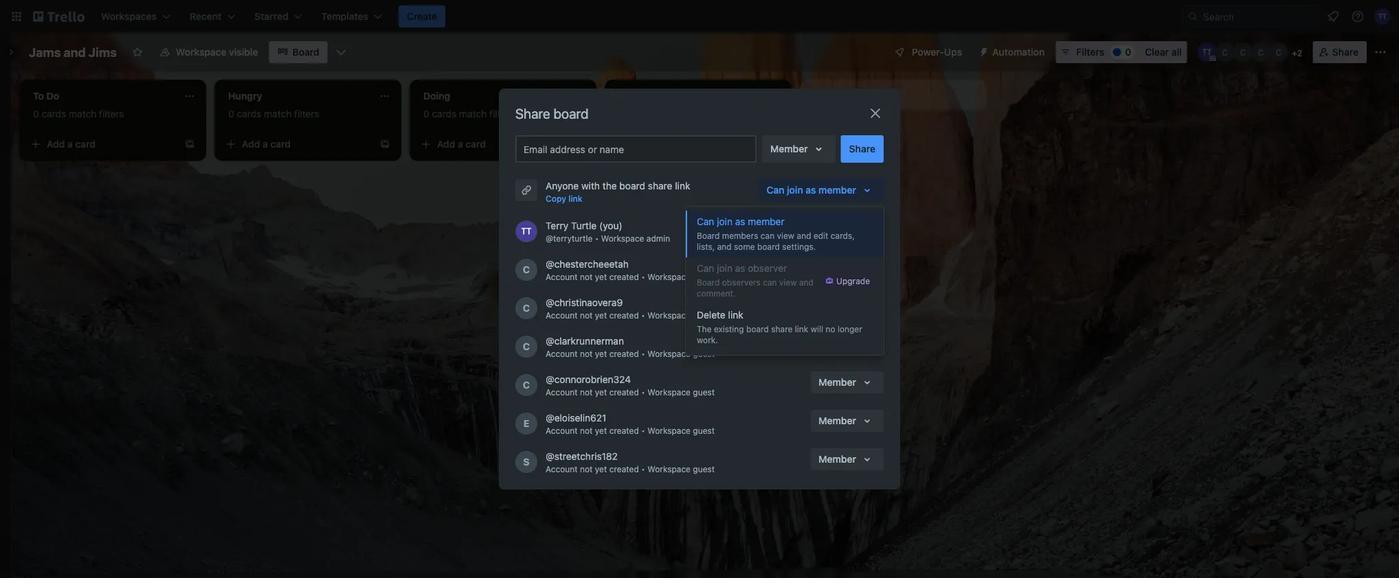 Task type: locate. For each thing, give the bounding box(es) containing it.
1 vertical spatial christinaovera9 (christinaovera9) image
[[516, 298, 538, 320]]

@terryturtle
[[546, 234, 593, 243]]

as for can join as observer
[[735, 263, 746, 274]]

share left will
[[772, 325, 793, 334]]

chestercheeetah (chestercheeetah) image left @chestercheeetah
[[516, 259, 538, 281]]

• for @streetchris182
[[642, 465, 645, 474]]

2 vertical spatial as
[[735, 263, 746, 274]]

yet down @connorobrien324
[[595, 388, 607, 397]]

• up "@streetchris182 account not yet created • workspace guest"
[[642, 426, 645, 436]]

created up "@connorobrien324 account not yet created • workspace guest"
[[610, 349, 639, 359]]

guest for @christinaovera9
[[693, 311, 715, 320]]

1 horizontal spatial share button
[[1314, 41, 1367, 63]]

can down observer
[[763, 278, 777, 287]]

1 match from the left
[[69, 108, 96, 120]]

board inside 'can join as member board members can view and edit cards, lists, and some board settings.'
[[758, 242, 780, 252]]

filters down jims
[[99, 108, 124, 120]]

3 0 cards match filters from the left
[[424, 108, 515, 120]]

1 not from the top
[[580, 272, 593, 282]]

can for can join as observer board observers can view and comment.
[[697, 263, 715, 274]]

match for first add a card button from left
[[69, 108, 96, 120]]

account inside @clarkrunnerman account not yet created • workspace guest
[[546, 349, 578, 359]]

2 account from the top
[[546, 311, 578, 320]]

1 horizontal spatial cards
[[237, 108, 261, 120]]

2 horizontal spatial 0 cards match filters
[[424, 108, 515, 120]]

lists,
[[697, 242, 715, 252]]

yet for @clarkrunnerman
[[595, 349, 607, 359]]

6 guest from the top
[[693, 465, 715, 474]]

•
[[595, 234, 599, 243], [642, 272, 645, 282], [642, 311, 645, 320], [642, 349, 645, 359], [642, 388, 645, 397], [642, 426, 645, 436], [642, 465, 645, 474]]

copy link button
[[546, 192, 583, 206]]

account down @eloiselin621
[[546, 426, 578, 436]]

4 not from the top
[[580, 388, 593, 397]]

and
[[64, 45, 86, 59], [797, 231, 812, 241], [718, 242, 732, 252], [800, 278, 814, 287]]

member up the members
[[748, 216, 785, 228]]

join up observers
[[717, 263, 733, 274]]

1 horizontal spatial chestercheeetah (chestercheeetah) image
[[1216, 43, 1235, 62]]

2 card from the left
[[271, 139, 291, 150]]

admin
[[647, 234, 670, 243]]

2 vertical spatial board
[[697, 278, 720, 287]]

3 cards from the left
[[432, 108, 457, 120]]

created for @streetchris182
[[610, 465, 639, 474]]

1 c button from the left
[[1216, 43, 1235, 62]]

yet down @eloiselin621
[[595, 426, 607, 436]]

4 c button from the left
[[1270, 43, 1289, 62]]

created up @eloiselin621 account not yet created • workspace guest
[[610, 388, 639, 397]]

0 cards match filters for first add a card button from left
[[33, 108, 124, 120]]

create from template… image
[[184, 139, 195, 150], [380, 139, 391, 150], [575, 139, 586, 150]]

0 vertical spatial share
[[1333, 46, 1359, 58]]

board link
[[269, 41, 328, 63]]

0 vertical spatial as
[[806, 185, 816, 196]]

join up 'can join as member board members can view and edit cards, lists, and some board settings.'
[[787, 185, 803, 196]]

@christinaovera9
[[546, 297, 623, 309]]

0 cards match filters for 3rd add a card button from the right
[[228, 108, 319, 120]]

account down @connorobrien324
[[546, 388, 578, 397]]

add for 3rd add a card button from the right
[[242, 139, 260, 150]]

filters left share board
[[490, 108, 515, 120]]

c for connorobrien324 (connorobrien324) icon
[[1276, 47, 1282, 57]]

no
[[826, 325, 836, 334]]

c inside icon
[[1276, 47, 1282, 57]]

c for the rightmost "christinaovera9 (christinaovera9)" image
[[1240, 47, 1247, 57]]

0 horizontal spatial 0 cards match filters
[[33, 108, 124, 120]]

0 vertical spatial can
[[761, 231, 775, 241]]

join for can join as observer board observers can view and comment.
[[717, 263, 733, 274]]

4 created from the top
[[610, 388, 639, 397]]

not down @connorobrien324
[[580, 388, 593, 397]]

existing
[[714, 325, 744, 334]]

board up comment.
[[697, 278, 720, 287]]

4 card from the left
[[661, 139, 681, 150]]

share button
[[1314, 41, 1367, 63], [841, 135, 884, 163]]

workspace for @connorobrien324
[[648, 388, 691, 397]]

created up "@streetchris182 account not yet created • workspace guest"
[[610, 426, 639, 436]]

can inside 'can join as member board members can view and edit cards, lists, and some board settings.'
[[761, 231, 775, 241]]

not
[[580, 272, 593, 282], [580, 311, 593, 320], [580, 349, 593, 359], [580, 388, 593, 397], [580, 426, 593, 436], [580, 465, 593, 474]]

1 yet from the top
[[595, 272, 607, 282]]

guest for @streetchris182
[[693, 465, 715, 474]]

add a card
[[47, 139, 96, 150], [242, 139, 291, 150], [437, 139, 486, 150], [633, 139, 681, 150]]

Board name text field
[[22, 41, 124, 63]]

filters
[[1077, 46, 1105, 58]]

christinaovera9 (christinaovera9) image left connorobrien324 (connorobrien324) icon
[[1234, 43, 1253, 62]]

chestercheeetah (chestercheeetah) image
[[1216, 43, 1235, 62], [516, 259, 538, 281]]

0 horizontal spatial share
[[648, 180, 673, 192]]

workspace inside button
[[176, 46, 227, 58]]

yet inside @eloiselin621 account not yet created • workspace guest
[[595, 426, 607, 436]]

match
[[69, 108, 96, 120], [264, 108, 292, 120], [459, 108, 487, 120]]

0 vertical spatial share button
[[1314, 41, 1367, 63]]

created inside @christinaovera9 account not yet created • workspace guest
[[610, 311, 639, 320]]

and left jims
[[64, 45, 86, 59]]

terry turtle (terryturtle) image
[[1198, 43, 1217, 62], [516, 221, 538, 243]]

3 account from the top
[[546, 349, 578, 359]]

account inside "@connorobrien324 account not yet created • workspace guest"
[[546, 388, 578, 397]]

workspace visible button
[[151, 41, 266, 63]]

0 vertical spatial join
[[787, 185, 803, 196]]

created for @clarkrunnerman
[[610, 349, 639, 359]]

0
[[1126, 46, 1132, 58], [33, 108, 39, 120], [228, 108, 234, 120], [424, 108, 429, 120]]

2 guest from the top
[[693, 311, 715, 320]]

(you)
[[600, 220, 623, 232]]

not for @chestercheeetah
[[580, 272, 593, 282]]

created for @connorobrien324
[[610, 388, 639, 397]]

member
[[771, 143, 808, 155], [819, 377, 857, 388], [819, 416, 857, 427], [819, 454, 857, 465]]

guest inside "@connorobrien324 account not yet created • workspace guest"
[[693, 388, 715, 397]]

2 filters from the left
[[294, 108, 319, 120]]

power-ups button
[[885, 41, 971, 63]]

christinaovera9 (christinaovera9) image left @christinaovera9
[[516, 298, 538, 320]]

not down @streetchris182
[[580, 465, 593, 474]]

join up the members
[[717, 216, 733, 228]]

2 add a card from the left
[[242, 139, 291, 150]]

not down @chestercheeetah
[[580, 272, 593, 282]]

created inside @chestercheeetah account not yet created • workspace guest
[[610, 272, 639, 282]]

cards
[[42, 108, 66, 120], [237, 108, 261, 120], [432, 108, 457, 120]]

@streetchris182
[[546, 451, 618, 463]]

can join as member
[[767, 185, 857, 196]]

member button for @eloiselin621
[[811, 410, 884, 432]]

view for observer
[[780, 278, 797, 287]]

0 cards match filters
[[33, 108, 124, 120], [228, 108, 319, 120], [424, 108, 515, 120]]

0 horizontal spatial chestercheeetah (chestercheeetah) image
[[516, 259, 538, 281]]

member up 'cards,'
[[819, 185, 857, 196]]

1 horizontal spatial christinaovera9 (christinaovera9) image
[[1234, 43, 1253, 62]]

member for @connorobrien324
[[819, 377, 857, 388]]

join inside 'can join as member board members can view and edit cards, lists, and some board settings.'
[[717, 216, 733, 228]]

2 horizontal spatial cards
[[432, 108, 457, 120]]

2 yet from the top
[[595, 311, 607, 320]]

link left will
[[795, 325, 809, 334]]

5 guest from the top
[[693, 426, 715, 436]]

4 add a card from the left
[[633, 139, 681, 150]]

1 vertical spatial member
[[748, 216, 785, 228]]

0 vertical spatial view
[[777, 231, 795, 241]]

1 add a card button from the left
[[25, 133, 179, 155]]

account inside @christinaovera9 account not yet created • workspace guest
[[546, 311, 578, 320]]

automation
[[993, 46, 1045, 58]]

can for observer
[[763, 278, 777, 287]]

not inside @clarkrunnerman account not yet created • workspace guest
[[580, 349, 593, 359]]

1 vertical spatial clarkrunnerman (clarkrunnerman) image
[[516, 336, 538, 358]]

link
[[675, 180, 691, 192], [569, 194, 583, 204], [728, 310, 744, 321], [795, 325, 809, 334]]

0 vertical spatial christinaovera9 (christinaovera9) image
[[1234, 43, 1253, 62]]

workspace up "@streetchris182 account not yet created • workspace guest"
[[648, 426, 691, 436]]

link down anyone
[[569, 194, 583, 204]]

cards,
[[831, 231, 855, 241]]

guest for @connorobrien324
[[693, 388, 715, 397]]

0 horizontal spatial share
[[516, 105, 551, 121]]

3 match from the left
[[459, 108, 487, 120]]

2 horizontal spatial create from template… image
[[575, 139, 586, 150]]

1 card from the left
[[75, 139, 96, 150]]

account
[[546, 272, 578, 282], [546, 311, 578, 320], [546, 349, 578, 359], [546, 388, 578, 397], [546, 426, 578, 436], [546, 465, 578, 474]]

0 vertical spatial member
[[819, 185, 857, 196]]

terry turtle (terryturtle) image left terry
[[516, 221, 538, 243]]

can inside 'can join as member board members can view and edit cards, lists, and some board settings.'
[[697, 216, 715, 228]]

1 horizontal spatial member
[[819, 185, 857, 196]]

@christinaovera9 account not yet created • workspace guest
[[546, 297, 715, 320]]

account inside @chestercheeetah account not yet created • workspace guest
[[546, 272, 578, 282]]

close image
[[868, 105, 884, 122]]

not for @connorobrien324
[[580, 388, 593, 397]]

1 cards from the left
[[42, 108, 66, 120]]

created down @streetchris182
[[610, 465, 639, 474]]

3 yet from the top
[[595, 349, 607, 359]]

1 vertical spatial share
[[772, 325, 793, 334]]

delete
[[697, 310, 726, 321]]

account down @christinaovera9
[[546, 311, 578, 320]]

member inside 'can join as member board members can view and edit cards, lists, and some board settings.'
[[748, 216, 785, 228]]

not inside "@streetchris182 account not yet created • workspace guest"
[[580, 465, 593, 474]]

can up 'can join as member board members can view and edit cards, lists, and some board settings.'
[[767, 185, 785, 196]]

• up @eloiselin621 account not yet created • workspace guest
[[642, 388, 645, 397]]

c for topmost chestercheeetah (chestercheeetah) image
[[1223, 47, 1229, 57]]

a for 3rd add a card button from the right
[[263, 139, 268, 150]]

view up settings.
[[777, 231, 795, 241]]

1 account from the top
[[546, 272, 578, 282]]

link up "existing"
[[728, 310, 744, 321]]

yet inside @christinaovera9 account not yet created • workspace guest
[[595, 311, 607, 320]]

board inside delete link the existing board share link will no longer work.
[[747, 325, 769, 334]]

member for @eloiselin621
[[819, 416, 857, 427]]

clarkrunnerman (clarkrunnerman) image left +
[[1252, 43, 1271, 62]]

guest inside @clarkrunnerman account not yet created • workspace guest
[[693, 349, 715, 359]]

clarkrunnerman (clarkrunnerman) image up connorobrien324 (connorobrien324) image
[[516, 336, 538, 358]]

board for can join as observer
[[697, 278, 720, 287]]

account for @clarkrunnerman
[[546, 349, 578, 359]]

0 vertical spatial can
[[767, 185, 785, 196]]

account down @chestercheeetah
[[546, 272, 578, 282]]

1 filters from the left
[[99, 108, 124, 120]]

2 not from the top
[[580, 311, 593, 320]]

1 a from the left
[[67, 139, 73, 150]]

open information menu image
[[1352, 10, 1365, 23]]

• inside @chestercheeetah account not yet created • workspace guest
[[642, 272, 645, 282]]

0 horizontal spatial christinaovera9 (christinaovera9) image
[[516, 298, 538, 320]]

1 horizontal spatial terry turtle (terryturtle) image
[[1198, 43, 1217, 62]]

work.
[[697, 336, 718, 345]]

board inside anyone with the board share link copy link
[[620, 180, 646, 192]]

• inside @christinaovera9 account not yet created • workspace guest
[[642, 311, 645, 320]]

match for 2nd add a card button from right
[[459, 108, 487, 120]]

• for @christinaovera9
[[642, 311, 645, 320]]

delete link the existing board share link will no longer work.
[[697, 310, 863, 345]]

• up "@connorobrien324 account not yet created • workspace guest"
[[642, 349, 645, 359]]

2 vertical spatial can
[[697, 263, 715, 274]]

as up observers
[[735, 263, 746, 274]]

0 horizontal spatial cards
[[42, 108, 66, 120]]

6 yet from the top
[[595, 465, 607, 474]]

• for @eloiselin621
[[642, 426, 645, 436]]

clear
[[1146, 46, 1169, 58]]

board left 'customize views' icon
[[293, 46, 319, 58]]

0 vertical spatial clarkrunnerman (clarkrunnerman) image
[[1252, 43, 1271, 62]]

c for connorobrien324 (connorobrien324) image
[[523, 380, 530, 391]]

share button down 'close' icon at top right
[[841, 135, 884, 163]]

1 horizontal spatial share
[[772, 325, 793, 334]]

sm image
[[974, 41, 993, 61]]

4 yet from the top
[[595, 388, 607, 397]]

as up the members
[[735, 216, 746, 228]]

not for @streetchris182
[[580, 465, 593, 474]]

some
[[734, 242, 755, 252]]

not for @clarkrunnerman
[[580, 349, 593, 359]]

workspace
[[176, 46, 227, 58], [601, 234, 645, 243], [648, 272, 691, 282], [648, 311, 691, 320], [648, 349, 691, 359], [648, 388, 691, 397], [648, 426, 691, 436], [648, 465, 691, 474]]

4 a from the left
[[653, 139, 659, 150]]

visible
[[229, 46, 258, 58]]

• inside "@connorobrien324 account not yet created • workspace guest"
[[642, 388, 645, 397]]

terry turtle (terryturtle) image
[[1375, 8, 1392, 25]]

view inside "can join as observer board observers can view and comment."
[[780, 278, 797, 287]]

+ 2
[[1293, 48, 1303, 58]]

created up @christinaovera9 account not yet created • workspace guest
[[610, 272, 639, 282]]

list
[[883, 89, 897, 100]]

with
[[582, 180, 600, 192]]

2 0 cards match filters from the left
[[228, 108, 319, 120]]

workspace left visible
[[176, 46, 227, 58]]

board inside "can join as observer board observers can view and comment."
[[697, 278, 720, 287]]

1 vertical spatial share button
[[841, 135, 884, 163]]

not inside @christinaovera9 account not yet created • workspace guest
[[580, 311, 593, 320]]

add for first add a card button from left
[[47, 139, 65, 150]]

workspace inside @clarkrunnerman account not yet created • workspace guest
[[648, 349, 691, 359]]

2 vertical spatial share
[[850, 143, 876, 155]]

the
[[603, 180, 617, 192]]

yet inside "@connorobrien324 account not yet created • workspace guest"
[[595, 388, 607, 397]]

not inside @chestercheeetah account not yet created • workspace guest
[[580, 272, 593, 282]]

3 filters from the left
[[490, 108, 515, 120]]

1 vertical spatial can
[[763, 278, 777, 287]]

workspace left delete
[[648, 311, 691, 320]]

can inside "can join as observer board observers can view and comment."
[[763, 278, 777, 287]]

workspace up @eloiselin621 account not yet created • workspace guest
[[648, 388, 691, 397]]

• for @clarkrunnerman
[[642, 349, 645, 359]]

share button down 0 notifications icon
[[1314, 41, 1367, 63]]

star or unstar board image
[[132, 47, 143, 58]]

christinaovera9 (christinaovera9) image
[[1234, 43, 1253, 62], [516, 298, 538, 320]]

4 account from the top
[[546, 388, 578, 397]]

and right lists,
[[718, 242, 732, 252]]

share
[[648, 180, 673, 192], [772, 325, 793, 334]]

guest inside "@streetchris182 account not yet created • workspace guest"
[[693, 465, 715, 474]]

0 horizontal spatial filters
[[99, 108, 124, 120]]

account down @streetchris182
[[546, 465, 578, 474]]

c
[[1223, 47, 1229, 57], [1240, 47, 1247, 57], [1258, 47, 1264, 57], [1276, 47, 1282, 57], [523, 264, 530, 276], [523, 303, 530, 314], [523, 341, 530, 353], [523, 380, 530, 391]]

share down 'email address or name' text field
[[648, 180, 673, 192]]

workspace inside "@connorobrien324 account not yet created • workspace guest"
[[648, 388, 691, 397]]

as inside "can join as observer board observers can view and comment."
[[735, 263, 746, 274]]

1 vertical spatial board
[[697, 231, 720, 241]]

workspace for @eloiselin621
[[648, 426, 691, 436]]

switch to… image
[[10, 10, 23, 23]]

created up @clarkrunnerman account not yet created • workspace guest
[[610, 311, 639, 320]]

created
[[610, 272, 639, 282], [610, 311, 639, 320], [610, 349, 639, 359], [610, 388, 639, 397], [610, 426, 639, 436], [610, 465, 639, 474]]

2 horizontal spatial share
[[1333, 46, 1359, 58]]

3 create from template… image from the left
[[575, 139, 586, 150]]

view
[[777, 231, 795, 241], [780, 278, 797, 287]]

can inside dropdown button
[[767, 185, 785, 196]]

account for @connorobrien324
[[546, 388, 578, 397]]

+
[[1293, 48, 1298, 58]]

4 add a card button from the left
[[611, 133, 765, 155]]

account for @christinaovera9
[[546, 311, 578, 320]]

1 horizontal spatial filters
[[294, 108, 319, 120]]

filters down board link
[[294, 108, 319, 120]]

account inside "@streetchris182 account not yet created • workspace guest"
[[546, 465, 578, 474]]

and inside text field
[[64, 45, 86, 59]]

primary element
[[0, 0, 1400, 33]]

1 horizontal spatial match
[[264, 108, 292, 120]]

yet for @christinaovera9
[[595, 311, 607, 320]]

not down @eloiselin621
[[580, 426, 593, 436]]

yet down @streetchris182
[[595, 465, 607, 474]]

• up @christinaovera9 account not yet created • workspace guest
[[642, 272, 645, 282]]

can right the members
[[761, 231, 775, 241]]

member inside dropdown button
[[819, 185, 857, 196]]

terry turtle (you) @terryturtle • workspace admin
[[546, 220, 670, 243]]

as inside 'can join as member board members can view and edit cards, lists, and some board settings.'
[[735, 216, 746, 228]]

can for can join as member
[[767, 185, 785, 196]]

created inside @eloiselin621 account not yet created • workspace guest
[[610, 426, 639, 436]]

power-
[[912, 46, 945, 58]]

0 horizontal spatial clarkrunnerman (clarkrunnerman) image
[[516, 336, 538, 358]]

not down @christinaovera9
[[580, 311, 593, 320]]

5 account from the top
[[546, 426, 578, 436]]

workspace down @eloiselin621 account not yet created • workspace guest
[[648, 465, 691, 474]]

6 created from the top
[[610, 465, 639, 474]]

can join as observer board observers can view and comment.
[[697, 263, 814, 298]]

0 vertical spatial share
[[648, 180, 673, 192]]

can up lists,
[[697, 216, 715, 228]]

guest for @eloiselin621
[[693, 426, 715, 436]]

• down @eloiselin621 account not yet created • workspace guest
[[642, 465, 645, 474]]

create from template… image for 3rd add a card button from the right
[[380, 139, 391, 150]]

a for first add a card button from left
[[67, 139, 73, 150]]

workspace for @clarkrunnerman
[[648, 349, 691, 359]]

5 not from the top
[[580, 426, 593, 436]]

comment.
[[697, 289, 736, 298]]

board
[[293, 46, 319, 58], [697, 231, 720, 241], [697, 278, 720, 287]]

power-ups
[[912, 46, 963, 58]]

1 create from template… image from the left
[[184, 139, 195, 150]]

1 vertical spatial can
[[697, 216, 715, 228]]

1 guest from the top
[[693, 272, 715, 282]]

2 vertical spatial join
[[717, 263, 733, 274]]

yet inside "@streetchris182 account not yet created • workspace guest"
[[595, 465, 607, 474]]

5 created from the top
[[610, 426, 639, 436]]

2 create from template… image from the left
[[380, 139, 391, 150]]

6 not from the top
[[580, 465, 593, 474]]

0 horizontal spatial member
[[748, 216, 785, 228]]

c button
[[1216, 43, 1235, 62], [1234, 43, 1253, 62], [1252, 43, 1271, 62], [1270, 43, 1289, 62]]

filters
[[99, 108, 124, 120], [294, 108, 319, 120], [490, 108, 515, 120]]

workspace inside "@streetchris182 account not yet created • workspace guest"
[[648, 465, 691, 474]]

view inside 'can join as member board members can view and edit cards, lists, and some board settings.'
[[777, 231, 795, 241]]

filters for first add a card button from left
[[99, 108, 124, 120]]

1 horizontal spatial 0 cards match filters
[[228, 108, 319, 120]]

2 a from the left
[[263, 139, 268, 150]]

account down @clarkrunnerman
[[546, 349, 578, 359]]

yet down @clarkrunnerman
[[595, 349, 607, 359]]

view down observer
[[780, 278, 797, 287]]

member
[[819, 185, 857, 196], [748, 216, 785, 228]]

upgrade
[[837, 276, 870, 286]]

terry turtle (terryturtle) image right the all
[[1198, 43, 1217, 62]]

5 yet from the top
[[595, 426, 607, 436]]

created inside @clarkrunnerman account not yet created • workspace guest
[[610, 349, 639, 359]]

0 horizontal spatial create from template… image
[[184, 139, 195, 150]]

• up @clarkrunnerman account not yet created • workspace guest
[[642, 311, 645, 320]]

1 vertical spatial as
[[735, 216, 746, 228]]

workspace inside @chestercheeetah account not yet created • workspace guest
[[648, 272, 691, 282]]

yet down @christinaovera9
[[595, 311, 607, 320]]

connorobrien324 (connorobrien324) image
[[1270, 43, 1289, 62]]

member button
[[762, 135, 836, 163], [811, 372, 884, 394], [811, 410, 884, 432], [811, 449, 884, 471]]

not inside "@connorobrien324 account not yet created • workspace guest"
[[580, 388, 593, 397]]

1 vertical spatial terry turtle (terryturtle) image
[[516, 221, 538, 243]]

1 horizontal spatial create from template… image
[[380, 139, 391, 150]]

yet
[[595, 272, 607, 282], [595, 311, 607, 320], [595, 349, 607, 359], [595, 388, 607, 397], [595, 426, 607, 436], [595, 465, 607, 474]]

1 vertical spatial join
[[717, 216, 733, 228]]

card
[[75, 139, 96, 150], [271, 139, 291, 150], [466, 139, 486, 150], [661, 139, 681, 150]]

• inside @eloiselin621 account not yet created • workspace guest
[[642, 426, 645, 436]]

yet down @chestercheeetah
[[595, 272, 607, 282]]

board inside 'can join as member board members can view and edit cards, lists, and some board settings.'
[[697, 231, 720, 241]]

1 add a card from the left
[[47, 139, 96, 150]]

clarkrunnerman (clarkrunnerman) image
[[1252, 43, 1271, 62], [516, 336, 538, 358]]

not inside @eloiselin621 account not yet created • workspace guest
[[580, 426, 593, 436]]

board for can join as member
[[697, 231, 720, 241]]

not down @clarkrunnerman
[[580, 349, 593, 359]]

the
[[697, 325, 712, 334]]

terry
[[546, 220, 569, 232]]

member for can join as member
[[819, 185, 857, 196]]

cards for 2nd add a card button from right
[[432, 108, 457, 120]]

yet inside @chestercheeetah account not yet created • workspace guest
[[595, 272, 607, 282]]

account inside @eloiselin621 account not yet created • workspace guest
[[546, 426, 578, 436]]

3 guest from the top
[[693, 349, 715, 359]]

1 vertical spatial view
[[780, 278, 797, 287]]

2 cards from the left
[[237, 108, 261, 120]]

anyone with the board share link copy link
[[546, 180, 691, 204]]

group containing can join as member
[[686, 207, 884, 355]]

workspace down (you)
[[601, 234, 645, 243]]

guest for @clarkrunnerman
[[693, 349, 715, 359]]

0 cards match filters for 2nd add a card button from right
[[424, 108, 515, 120]]

as up edit at the right
[[806, 185, 816, 196]]

@streetchris182 account not yet created • workspace guest
[[546, 451, 715, 474]]

guest inside @chestercheeetah account not yet created • workspace guest
[[693, 272, 715, 282]]

jims
[[89, 45, 117, 59]]

2 add a card button from the left
[[220, 133, 374, 155]]

all
[[1172, 46, 1182, 58]]

3 a from the left
[[458, 139, 463, 150]]

guest inside @christinaovera9 account not yet created • workspace guest
[[693, 311, 715, 320]]

can inside "can join as observer board observers can view and comment."
[[697, 263, 715, 274]]

2 horizontal spatial match
[[459, 108, 487, 120]]

guest inside @eloiselin621 account not yet created • workspace guest
[[693, 426, 715, 436]]

account for @eloiselin621
[[546, 426, 578, 436]]

1 created from the top
[[610, 272, 639, 282]]

workspace down admin
[[648, 272, 691, 282]]

3 created from the top
[[610, 349, 639, 359]]

workspace for @streetchris182
[[648, 465, 691, 474]]

1 0 cards match filters from the left
[[33, 108, 124, 120]]

group
[[686, 207, 884, 355]]

• inside "@streetchris182 account not yet created • workspace guest"
[[642, 465, 645, 474]]

add
[[825, 89, 843, 100], [47, 139, 65, 150], [242, 139, 260, 150], [437, 139, 455, 150], [633, 139, 651, 150]]

board up lists,
[[697, 231, 720, 241]]

workspace up "@connorobrien324 account not yet created • workspace guest"
[[648, 349, 691, 359]]

create
[[407, 11, 437, 22]]

add a card button
[[25, 133, 179, 155], [220, 133, 374, 155], [415, 133, 569, 155], [611, 133, 765, 155]]

will
[[811, 325, 824, 334]]

yet for @eloiselin621
[[595, 426, 607, 436]]

card for 3rd add a card button from the right
[[271, 139, 291, 150]]

filters for 2nd add a card button from right
[[490, 108, 515, 120]]

created inside "@connorobrien324 account not yet created • workspace guest"
[[610, 388, 639, 397]]

2 created from the top
[[610, 311, 639, 320]]

join inside "can join as observer board observers can view and comment."
[[717, 263, 733, 274]]

not for @christinaovera9
[[580, 311, 593, 320]]

guest
[[693, 272, 715, 282], [693, 311, 715, 320], [693, 349, 715, 359], [693, 388, 715, 397], [693, 426, 715, 436], [693, 465, 715, 474]]

yet inside @clarkrunnerman account not yet created • workspace guest
[[595, 349, 607, 359]]

workspace inside @christinaovera9 account not yet created • workspace guest
[[648, 311, 691, 320]]

can down lists,
[[697, 263, 715, 274]]

created inside "@streetchris182 account not yet created • workspace guest"
[[610, 465, 639, 474]]

@connorobrien324 account not yet created • workspace guest
[[546, 374, 715, 397]]

0 horizontal spatial match
[[69, 108, 96, 120]]

chestercheeetah (chestercheeetah) image right the all
[[1216, 43, 1235, 62]]

4 guest from the top
[[693, 388, 715, 397]]

6 account from the top
[[546, 465, 578, 474]]

and down settings.
[[800, 278, 814, 287]]

3 card from the left
[[466, 139, 486, 150]]

join inside dropdown button
[[787, 185, 803, 196]]

a
[[67, 139, 73, 150], [263, 139, 268, 150], [458, 139, 463, 150], [653, 139, 659, 150]]

anyone
[[546, 180, 579, 192]]

2 match from the left
[[264, 108, 292, 120]]

members
[[722, 231, 759, 241]]

• inside @clarkrunnerman account not yet created • workspace guest
[[642, 349, 645, 359]]

3 not from the top
[[580, 349, 593, 359]]

can
[[761, 231, 775, 241], [763, 278, 777, 287]]

2 horizontal spatial filters
[[490, 108, 515, 120]]

workspace inside @eloiselin621 account not yet created • workspace guest
[[648, 426, 691, 436]]

• down turtle in the top of the page
[[595, 234, 599, 243]]



Task type: describe. For each thing, give the bounding box(es) containing it.
share board
[[516, 105, 589, 121]]

e
[[524, 418, 530, 430]]

another
[[846, 89, 881, 100]]

member button for @streetchris182
[[811, 449, 884, 471]]

member for can join as member board members can view and edit cards, lists, and some board settings.
[[748, 216, 785, 228]]

turtle
[[571, 220, 597, 232]]

0 vertical spatial board
[[293, 46, 319, 58]]

@eloiselin621
[[546, 413, 607, 424]]

match for 3rd add a card button from the right
[[264, 108, 292, 120]]

yet for @streetchris182
[[595, 465, 607, 474]]

cards for 3rd add a card button from the right
[[237, 108, 261, 120]]

• inside 'terry turtle (you) @terryturtle • workspace admin'
[[595, 234, 599, 243]]

c for clarkrunnerman (clarkrunnerman) image to the right
[[1258, 47, 1264, 57]]

can join as member button
[[759, 179, 884, 201]]

longer
[[838, 325, 863, 334]]

created for @chestercheeetah
[[610, 272, 639, 282]]

1 horizontal spatial share
[[850, 143, 876, 155]]

0 vertical spatial terry turtle (terryturtle) image
[[1198, 43, 1217, 62]]

as for can join as member
[[735, 216, 746, 228]]

member button for @connorobrien324
[[811, 372, 884, 394]]

0 horizontal spatial terry turtle (terryturtle) image
[[516, 221, 538, 243]]

copy
[[546, 194, 566, 204]]

can for member
[[761, 231, 775, 241]]

yet for @connorobrien324
[[595, 388, 607, 397]]

• for @chestercheeetah
[[642, 272, 645, 282]]

view for member
[[777, 231, 795, 241]]

2
[[1298, 48, 1303, 58]]

3 c button from the left
[[1252, 43, 1271, 62]]

c for chestercheeetah (chestercheeetah) image to the bottom
[[523, 264, 530, 276]]

share inside anyone with the board share link copy link
[[648, 180, 673, 192]]

@clarkrunnerman
[[546, 336, 624, 347]]

observers
[[722, 278, 761, 287]]

join for can join as member
[[787, 185, 803, 196]]

a for 2nd add a card button from right
[[458, 139, 463, 150]]

link down 'email address or name' text field
[[675, 180, 691, 192]]

clear all button
[[1140, 41, 1188, 63]]

card for 1st add a card button from the right
[[661, 139, 681, 150]]

filters for 3rd add a card button from the right
[[294, 108, 319, 120]]

0 horizontal spatial share button
[[841, 135, 884, 163]]

and inside "can join as observer board observers can view and comment."
[[800, 278, 814, 287]]

1 horizontal spatial clarkrunnerman (clarkrunnerman) image
[[1252, 43, 1271, 62]]

ups
[[945, 46, 963, 58]]

0 notifications image
[[1326, 8, 1342, 25]]

Email address or name text field
[[524, 140, 754, 159]]

a for 1st add a card button from the right
[[653, 139, 659, 150]]

observer
[[748, 263, 787, 274]]

add for 1st add a card button from the right
[[633, 139, 651, 150]]

clear all
[[1146, 46, 1182, 58]]

created for @eloiselin621
[[610, 426, 639, 436]]

edit
[[814, 231, 829, 241]]

@clarkrunnerman account not yet created • workspace guest
[[546, 336, 715, 359]]

1 vertical spatial share
[[516, 105, 551, 121]]

settings.
[[783, 242, 816, 252]]

add for 2nd add a card button from right
[[437, 139, 455, 150]]

jams
[[29, 45, 61, 59]]

add for "add another list" button
[[825, 89, 843, 100]]

c for leftmost clarkrunnerman (clarkrunnerman) image
[[523, 341, 530, 353]]

create button
[[399, 6, 446, 28]]

@eloiselin621 account not yet created • workspace guest
[[546, 413, 715, 436]]

@chestercheeetah account not yet created • workspace guest
[[546, 259, 715, 282]]

workspace inside 'terry turtle (you) @terryturtle • workspace admin'
[[601, 234, 645, 243]]

3 add a card from the left
[[437, 139, 486, 150]]

share inside delete link the existing board share link will no longer work.
[[772, 325, 793, 334]]

cards for first add a card button from left
[[42, 108, 66, 120]]

1 vertical spatial chestercheeetah (chestercheeetah) image
[[516, 259, 538, 281]]

• for @connorobrien324
[[642, 388, 645, 397]]

as inside can join as member dropdown button
[[806, 185, 816, 196]]

account for @chestercheeetah
[[546, 272, 578, 282]]

Search field
[[1199, 6, 1319, 27]]

create from template… image for 2nd add a card button from right
[[575, 139, 586, 150]]

@connorobrien324
[[546, 374, 631, 386]]

account for @streetchris182
[[546, 465, 578, 474]]

add another list
[[825, 89, 897, 100]]

create from template… image
[[770, 139, 781, 150]]

0 vertical spatial chestercheeetah (chestercheeetah) image
[[1216, 43, 1235, 62]]

c for bottom "christinaovera9 (christinaovera9)" image
[[523, 303, 530, 314]]

show menu image
[[1374, 45, 1388, 59]]

automation button
[[974, 41, 1053, 63]]

guest for @chestercheeetah
[[693, 272, 715, 282]]

create from template… image for first add a card button from left
[[184, 139, 195, 150]]

not for @eloiselin621
[[580, 426, 593, 436]]

created for @christinaovera9
[[610, 311, 639, 320]]

s
[[523, 457, 530, 468]]

eloiselin621 (eloiselin621) image
[[516, 413, 538, 435]]

search image
[[1188, 11, 1199, 22]]

streetchris182 (streetchris182) image
[[516, 452, 538, 474]]

join for can join as member board members can view and edit cards, lists, and some board settings.
[[717, 216, 733, 228]]

can join as member board members can view and edit cards, lists, and some board settings.
[[697, 216, 855, 252]]

workspace for @christinaovera9
[[648, 311, 691, 320]]

connorobrien324 (connorobrien324) image
[[516, 375, 538, 397]]

jams and jims
[[29, 45, 117, 59]]

card for 2nd add a card button from right
[[466, 139, 486, 150]]

customize views image
[[335, 45, 348, 59]]

yet for @chestercheeetah
[[595, 272, 607, 282]]

member for @streetchris182
[[819, 454, 857, 465]]

upgrade button
[[823, 274, 873, 288]]

@chestercheeetah
[[546, 259, 629, 270]]

add another list button
[[800, 80, 987, 110]]

can for can join as member board members can view and edit cards, lists, and some board settings.
[[697, 216, 715, 228]]

card for first add a card button from left
[[75, 139, 96, 150]]

and up settings.
[[797, 231, 812, 241]]

workspace visible
[[176, 46, 258, 58]]

workspace for @chestercheeetah
[[648, 272, 691, 282]]

3 add a card button from the left
[[415, 133, 569, 155]]

2 c button from the left
[[1234, 43, 1253, 62]]



Task type: vqa. For each thing, say whether or not it's contained in the screenshot.
0 cards match filters related to 2nd Create from template… icon from right
yes



